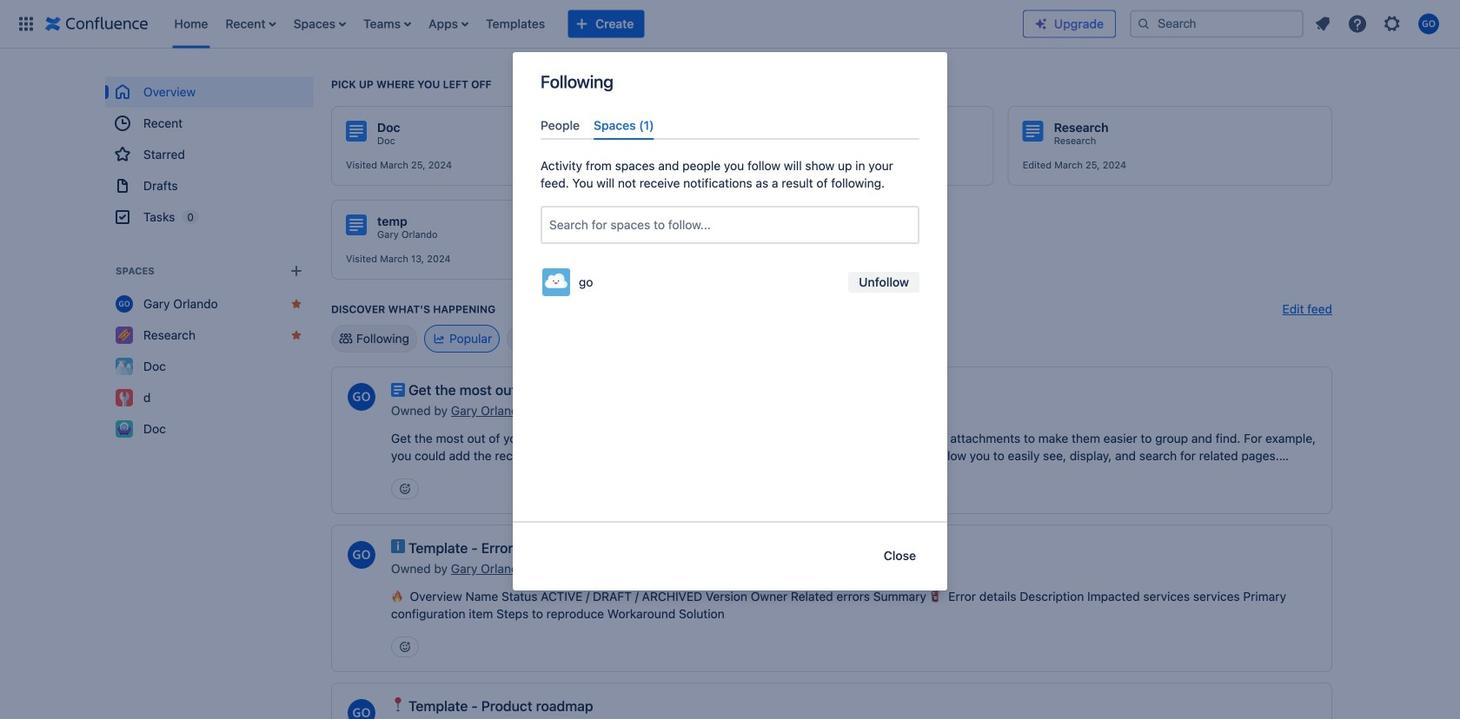 Task type: describe. For each thing, give the bounding box(es) containing it.
unstar this space image
[[290, 329, 303, 343]]

settings icon image
[[1382, 13, 1403, 34]]

create a space image
[[286, 261, 307, 282]]

0 horizontal spatial list
[[166, 0, 1023, 48]]

1 horizontal spatial list
[[1308, 8, 1450, 40]]

1 list item from the left
[[220, 0, 281, 48]]

:information_source: image
[[391, 540, 405, 554]]



Task type: vqa. For each thing, say whether or not it's contained in the screenshot.
THE GARY
no



Task type: locate. For each thing, give the bounding box(es) containing it.
0 horizontal spatial list item
[[220, 0, 281, 48]]

tab list
[[534, 111, 927, 140]]

:round_pushpin: image
[[391, 698, 405, 712], [391, 698, 405, 712]]

list
[[166, 0, 1023, 48], [1308, 8, 1450, 40]]

1 horizontal spatial list item
[[358, 0, 416, 48]]

dialog
[[513, 52, 948, 591]]

global element
[[10, 0, 1023, 48]]

premium image
[[1035, 17, 1048, 31]]

unstar this space image
[[290, 297, 303, 311]]

2 list item from the left
[[358, 0, 416, 48]]

list item
[[220, 0, 281, 48], [358, 0, 416, 48]]

group
[[105, 77, 314, 233]]

None search field
[[1130, 10, 1304, 38]]

None text field
[[549, 217, 553, 234]]

confluence image
[[45, 13, 148, 34], [45, 13, 148, 34]]

banner
[[0, 0, 1461, 49]]

:information_source: image
[[391, 540, 405, 554]]

search image
[[1137, 17, 1151, 31]]

Search field
[[1130, 10, 1304, 38]]



